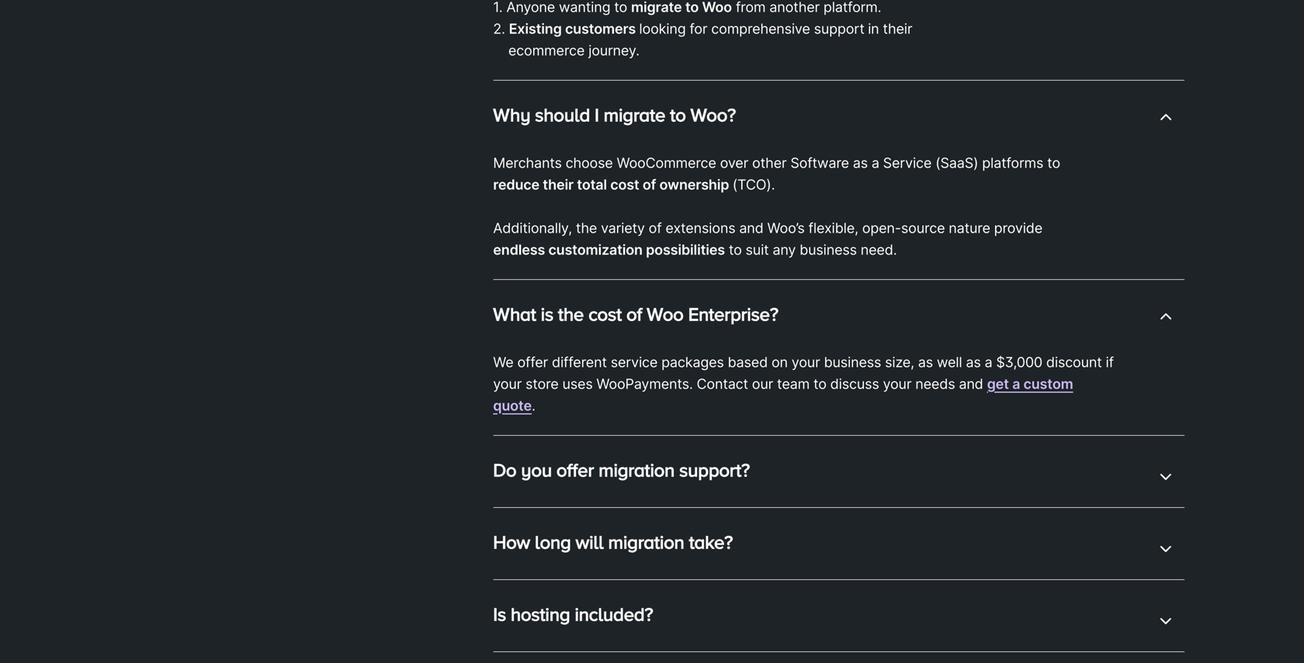 Task type: describe. For each thing, give the bounding box(es) containing it.
get a custom quote link
[[493, 376, 1074, 415]]

tailored
[[589, 554, 638, 571]]

choose
[[566, 154, 613, 171]]

what
[[493, 304, 536, 325]]

the right is
[[558, 304, 584, 325]]

take?
[[689, 532, 733, 553]]

to inside we offer different service packages based on your business size, as well as a $3,000 discount if your store uses woopayments. contact our team to discuss your needs and
[[814, 376, 827, 393]]

business inside we offer different service packages based on your business size, as well as a $3,000 discount if your store uses woopayments. contact our team to discuss your needs and
[[824, 354, 881, 371]]

chevron up image for woo
[[1160, 311, 1172, 327]]

projects
[[1058, 582, 1110, 599]]

if
[[1106, 354, 1114, 371]]

get a custom quote
[[493, 376, 1074, 415]]

custom
[[1024, 376, 1074, 393]]

migration
[[993, 582, 1054, 599]]

2–4 weeks
[[595, 604, 666, 621]]

with
[[703, 532, 730, 549]]

in
[[868, 20, 879, 37]]

reduce
[[493, 176, 540, 193]]

existing
[[509, 20, 562, 37]]

their inside in their ecommerce journey.
[[883, 20, 913, 37]]

3 chevron up image from the top
[[1160, 612, 1172, 627]]

weeks
[[623, 604, 666, 621]]

hosting
[[511, 604, 570, 625]]

(saas)
[[936, 154, 979, 171]]

the left level
[[762, 582, 784, 599]]

a inside to discuss a migration plan tailored to your store.
[[1092, 532, 1100, 549]]

do
[[493, 460, 517, 481]]

is hosting included?
[[493, 604, 653, 625]]

based
[[728, 354, 768, 371]]

team
[[777, 376, 810, 393]]

of inside additionally, the variety of extensions and woo's flexible, open-source nature provide endless customization possibilities to suit any business need.
[[649, 220, 662, 237]]

basic
[[812, 510, 848, 527]]

required.
[[932, 582, 990, 599]]

of inside merchants choose woocommerce over other software as a service (saas) platforms to reduce their total cost of ownership (tco).
[[643, 176, 656, 193]]

depends
[[506, 582, 562, 599]]

platforms
[[982, 154, 1044, 171]]

source
[[901, 220, 945, 237]]

how
[[493, 532, 530, 553]]

as inside merchants choose woocommerce over other software as a service (saas) platforms to reduce their total cost of ownership (tco).
[[853, 154, 868, 171]]

on inside we offer different service packages based on your business size, as well as a $3,000 discount if your store uses woopayments. contact our team to discuss your needs and
[[772, 354, 788, 371]]

over
[[720, 154, 749, 171]]

enterprise?
[[688, 304, 779, 325]]

of up service
[[627, 304, 642, 325]]

get
[[987, 376, 1009, 393]]

1 vertical spatial offer
[[557, 460, 594, 481]]

variety
[[601, 220, 645, 237]]

chevron up image for how long will migration take?
[[1160, 540, 1172, 555]]

migration for plan
[[493, 554, 554, 571]]

woocommerce
[[617, 154, 716, 171]]

uses
[[563, 376, 593, 393]]

2.
[[493, 20, 505, 37]]

support
[[814, 20, 865, 37]]

can for assist
[[634, 532, 658, 549]]

woo?
[[691, 104, 736, 125]]

what is the cost of woo enterprise?
[[493, 304, 779, 325]]

business inside additionally, the variety of extensions and woo's flexible, open-source nature provide endless customization possibilities to suit any business need.
[[800, 241, 857, 258]]

your down size,
[[883, 376, 912, 393]]

comprehensive
[[711, 20, 810, 37]]

assist
[[662, 532, 699, 549]]

woo's
[[768, 220, 805, 237]]

contact
[[697, 376, 748, 393]]

provide
[[994, 220, 1043, 237]]

wooexpert
[[493, 532, 567, 549]]

merchants
[[493, 154, 562, 171]]

of up weeks
[[664, 582, 677, 599]]

looking
[[639, 20, 686, 37]]

1 horizontal spatial as
[[918, 354, 933, 371]]

do you offer migration support?
[[493, 460, 750, 481]]

long
[[535, 532, 571, 553]]

customization inside additionally, the variety of extensions and woo's flexible, open-source nature provide endless customization possibilities to suit any business need.
[[549, 241, 643, 258]]

wooexpert agencies link
[[493, 532, 630, 549]]

flexible,
[[809, 220, 859, 237]]

includes
[[626, 510, 680, 527]]

a inside we offer different service packages based on your business size, as well as a $3,000 discount if your store uses woopayments. contact our team to discuss your needs and
[[985, 354, 993, 371]]

a inside merchants choose woocommerce over other software as a service (saas) platforms to reduce their total cost of ownership (tco).
[[872, 154, 880, 171]]

and inside it depends on the amount of content and the level of customization required. migration projects can range from
[[734, 582, 759, 599]]

and inside we offer different service packages based on your business size, as well as a $3,000 discount if your store uses woopayments. contact our team to discuss your needs and
[[959, 376, 984, 393]]

open-
[[862, 220, 901, 237]]

discuss inside to discuss a migration plan tailored to your store.
[[1040, 532, 1089, 549]]

amount
[[611, 582, 660, 599]]

agencies
[[570, 532, 630, 549]]

to inside additionally, the variety of extensions and woo's flexible, open-source nature provide endless customization possibilities to suit any business need.
[[729, 241, 742, 258]]

$3,000
[[996, 354, 1043, 371]]

it depends on the amount of content and the level of customization required. migration projects can range from
[[493, 582, 1110, 621]]

woo inside yes! woo enterprise includes data migration and basic site setup . additionally, certified wooexpert agencies can assist with more advanced configurations.
[[524, 510, 553, 527]]

2 horizontal spatial as
[[966, 354, 981, 371]]

additionally, the variety of extensions and woo's flexible, open-source nature provide endless customization possibilities to suit any business need.
[[493, 220, 1043, 258]]

and inside additionally, the variety of extensions and woo's flexible, open-source nature provide endless customization possibilities to suit any business need.
[[739, 220, 764, 237]]

to up amount
[[641, 554, 654, 571]]

packages
[[662, 354, 724, 371]]

a inside get a custom quote
[[1013, 376, 1021, 393]]

range
[[521, 604, 558, 621]]

your up team
[[792, 354, 820, 371]]

your down we
[[493, 376, 522, 393]]

customers
[[565, 20, 636, 37]]

i
[[595, 104, 599, 125]]

customization inside it depends on the amount of content and the level of customization required. migration projects can range from
[[838, 582, 928, 599]]



Task type: vqa. For each thing, say whether or not it's contained in the screenshot.
Apple Pay link
no



Task type: locate. For each thing, give the bounding box(es) containing it.
nature
[[949, 220, 991, 237]]

additionally, right setup
[[924, 510, 1003, 527]]

site
[[851, 510, 875, 527]]

1 horizontal spatial .
[[916, 510, 920, 527]]

2. existing customers looking for comprehensive support
[[493, 20, 865, 37]]

chevron up image for do you offer migration support?
[[1160, 467, 1172, 483]]

woo
[[647, 304, 684, 325], [524, 510, 553, 527]]

yes!
[[493, 510, 520, 527]]

0 vertical spatial additionally,
[[493, 220, 572, 237]]

different
[[552, 354, 607, 371]]

on up from
[[566, 582, 582, 599]]

their
[[883, 20, 913, 37], [543, 176, 574, 193]]

store
[[526, 376, 559, 393]]

cost right total
[[610, 176, 640, 193]]

a left the service
[[872, 154, 880, 171]]

0 vertical spatial on
[[772, 354, 788, 371]]

to left the suit
[[729, 241, 742, 258]]

. up configurations.
[[916, 510, 920, 527]]

business
[[800, 241, 857, 258], [824, 354, 881, 371]]

setup
[[879, 510, 916, 527]]

needs
[[916, 376, 955, 393]]

1 vertical spatial customization
[[838, 582, 928, 599]]

chevron up image
[[1160, 467, 1172, 483], [1160, 540, 1172, 555]]

1 horizontal spatial woo
[[647, 304, 684, 325]]

size,
[[885, 354, 915, 371]]

to inside merchants choose woocommerce over other software as a service (saas) platforms to reduce their total cost of ownership (tco).
[[1048, 154, 1061, 171]]

a up projects
[[1092, 532, 1100, 549]]

1 horizontal spatial offer
[[557, 460, 594, 481]]

to left woo?
[[670, 104, 686, 125]]

0 horizontal spatial as
[[853, 154, 868, 171]]

and up advanced
[[784, 510, 808, 527]]

to down certified
[[1023, 532, 1036, 549]]

migration
[[599, 460, 675, 481], [717, 510, 780, 527], [608, 532, 685, 553], [493, 554, 554, 571]]

1 vertical spatial discuss
[[1040, 532, 1089, 549]]

and right content
[[734, 582, 759, 599]]

their inside merchants choose woocommerce over other software as a service (saas) platforms to reduce their total cost of ownership (tco).
[[543, 176, 574, 193]]

1 vertical spatial chevron up image
[[1160, 540, 1172, 555]]

0 horizontal spatial on
[[566, 582, 582, 599]]

customization down configurations.
[[838, 582, 928, 599]]

0 vertical spatial business
[[800, 241, 857, 258]]

the inside additionally, the variety of extensions and woo's flexible, open-source nature provide endless customization possibilities to suit any business need.
[[576, 220, 597, 237]]

migration down includes
[[608, 532, 685, 553]]

we
[[493, 354, 514, 371]]

0 vertical spatial chevron up image
[[1160, 112, 1172, 127]]

additionally, inside yes! woo enterprise includes data migration and basic site setup . additionally, certified wooexpert agencies can assist with more advanced configurations.
[[924, 510, 1003, 527]]

can inside it depends on the amount of content and the level of customization required. migration projects can range from
[[493, 604, 517, 621]]

0 vertical spatial their
[[883, 20, 913, 37]]

any
[[773, 241, 796, 258]]

our
[[752, 376, 774, 393]]

migration for support?
[[599, 460, 675, 481]]

1 vertical spatial their
[[543, 176, 574, 193]]

migration for take?
[[608, 532, 685, 553]]

content
[[681, 582, 731, 599]]

2 chevron up image from the top
[[1160, 540, 1172, 555]]

on
[[772, 354, 788, 371], [566, 582, 582, 599]]

ownership
[[660, 176, 729, 193]]

0 vertical spatial woo
[[647, 304, 684, 325]]

data
[[684, 510, 714, 527]]

1 vertical spatial cost
[[589, 304, 622, 325]]

a right get
[[1013, 376, 1021, 393]]

plan
[[558, 554, 585, 571]]

to right platforms
[[1048, 154, 1061, 171]]

0 vertical spatial .
[[532, 397, 536, 415]]

service
[[611, 354, 658, 371]]

discount
[[1047, 354, 1102, 371]]

ecommerce
[[508, 42, 585, 59]]

and left get
[[959, 376, 984, 393]]

other
[[752, 154, 787, 171]]

discuss right team
[[831, 376, 879, 393]]

suit
[[746, 241, 769, 258]]

1 vertical spatial can
[[493, 604, 517, 621]]

0 horizontal spatial customization
[[549, 241, 643, 258]]

offer right you
[[557, 460, 594, 481]]

will
[[576, 532, 604, 553]]

offer inside we offer different service packages based on your business size, as well as a $3,000 discount if your store uses woopayments. contact our team to discuss your needs and
[[517, 354, 548, 371]]

their right in
[[883, 20, 913, 37]]

1 vertical spatial on
[[566, 582, 582, 599]]

2 vertical spatial chevron up image
[[1160, 612, 1172, 627]]

journey.
[[589, 42, 640, 59]]

your down assist
[[658, 554, 687, 571]]

woo up packages at the right bottom
[[647, 304, 684, 325]]

discuss down certified
[[1040, 532, 1089, 549]]

discuss
[[831, 376, 879, 393], [1040, 532, 1089, 549]]

2 chevron up image from the top
[[1160, 311, 1172, 327]]

in their ecommerce journey.
[[493, 20, 913, 59]]

of right level
[[821, 582, 834, 599]]

0 vertical spatial customization
[[549, 241, 643, 258]]

migrate
[[604, 104, 666, 125]]

1 vertical spatial .
[[916, 510, 920, 527]]

advanced
[[771, 532, 835, 549]]

0 horizontal spatial can
[[493, 604, 517, 621]]

migration up more
[[717, 510, 780, 527]]

chevron up image for woo?
[[1160, 112, 1172, 127]]

.
[[532, 397, 536, 415], [916, 510, 920, 527]]

to right team
[[814, 376, 827, 393]]

to
[[670, 104, 686, 125], [1048, 154, 1061, 171], [729, 241, 742, 258], [814, 376, 827, 393], [1023, 532, 1036, 549], [641, 554, 654, 571]]

can
[[634, 532, 658, 549], [493, 604, 517, 621]]

on inside it depends on the amount of content and the level of customization required. migration projects can range from
[[566, 582, 582, 599]]

migration down wooexpert
[[493, 554, 554, 571]]

0 horizontal spatial additionally,
[[493, 220, 572, 237]]

0 horizontal spatial discuss
[[831, 376, 879, 393]]

additionally, inside additionally, the variety of extensions and woo's flexible, open-source nature provide endless customization possibilities to suit any business need.
[[493, 220, 572, 237]]

is
[[493, 604, 506, 625]]

why
[[493, 104, 531, 125]]

for
[[690, 20, 708, 37]]

level
[[787, 582, 817, 599]]

well
[[937, 354, 962, 371]]

0 vertical spatial can
[[634, 532, 658, 549]]

quote
[[493, 397, 532, 415]]

0 horizontal spatial .
[[532, 397, 536, 415]]

on up team
[[772, 354, 788, 371]]

configurations.
[[838, 532, 935, 549]]

additionally, up 'endless'
[[493, 220, 572, 237]]

extensions
[[666, 220, 736, 237]]

woopayments.
[[597, 376, 693, 393]]

0 vertical spatial offer
[[517, 354, 548, 371]]

to discuss a migration plan tailored to your store.
[[493, 532, 1100, 571]]

should
[[535, 104, 590, 125]]

as right well
[[966, 354, 981, 371]]

it
[[493, 582, 502, 599]]

customization down variety
[[549, 241, 643, 258]]

. down store
[[532, 397, 536, 415]]

how long will migration take?
[[493, 532, 733, 553]]

your inside to discuss a migration plan tailored to your store.
[[658, 554, 687, 571]]

offer up store
[[517, 354, 548, 371]]

you
[[521, 460, 552, 481]]

0 vertical spatial chevron up image
[[1160, 467, 1172, 483]]

as right software
[[853, 154, 868, 171]]

can for range
[[493, 604, 517, 621]]

as up needs
[[918, 354, 933, 371]]

your
[[792, 354, 820, 371], [493, 376, 522, 393], [883, 376, 912, 393], [658, 554, 687, 571]]

support?
[[680, 460, 750, 481]]

1 horizontal spatial on
[[772, 354, 788, 371]]

1 horizontal spatial customization
[[838, 582, 928, 599]]

0 vertical spatial cost
[[610, 176, 640, 193]]

0 vertical spatial discuss
[[831, 376, 879, 393]]

0 horizontal spatial woo
[[524, 510, 553, 527]]

migration inside to discuss a migration plan tailored to your store.
[[493, 554, 554, 571]]

0 horizontal spatial offer
[[517, 354, 548, 371]]

can down it at the bottom of page
[[493, 604, 517, 621]]

1 vertical spatial chevron up image
[[1160, 311, 1172, 327]]

1 horizontal spatial can
[[634, 532, 658, 549]]

of down woocommerce
[[643, 176, 656, 193]]

their left total
[[543, 176, 574, 193]]

and inside yes! woo enterprise includes data migration and basic site setup . additionally, certified wooexpert agencies can assist with more advanced configurations.
[[784, 510, 808, 527]]

chevron up image
[[1160, 112, 1172, 127], [1160, 311, 1172, 327], [1160, 612, 1172, 627]]

business left size,
[[824, 354, 881, 371]]

migration inside yes! woo enterprise includes data migration and basic site setup . additionally, certified wooexpert agencies can assist with more advanced configurations.
[[717, 510, 780, 527]]

business down the flexible,
[[800, 241, 857, 258]]

more
[[734, 532, 767, 549]]

and up the suit
[[739, 220, 764, 237]]

1 horizontal spatial their
[[883, 20, 913, 37]]

cost inside merchants choose woocommerce over other software as a service (saas) platforms to reduce their total cost of ownership (tco).
[[610, 176, 640, 193]]

0 horizontal spatial their
[[543, 176, 574, 193]]

customization
[[549, 241, 643, 258], [838, 582, 928, 599]]

and
[[739, 220, 764, 237], [959, 376, 984, 393], [784, 510, 808, 527], [734, 582, 759, 599]]

can inside yes! woo enterprise includes data migration and basic site setup . additionally, certified wooexpert agencies can assist with more advanced configurations.
[[634, 532, 658, 549]]

migration up includes
[[599, 460, 675, 481]]

service
[[883, 154, 932, 171]]

yes! woo enterprise includes data migration and basic site setup . additionally, certified wooexpert agencies can assist with more advanced configurations.
[[493, 510, 1061, 549]]

cost up the different
[[589, 304, 622, 325]]

we offer different service packages based on your business size, as well as a $3,000 discount if your store uses woopayments. contact our team to discuss your needs and
[[493, 354, 1114, 393]]

woo up wooexpert
[[524, 510, 553, 527]]

can down includes
[[634, 532, 658, 549]]

1 vertical spatial woo
[[524, 510, 553, 527]]

why should i migrate to woo?
[[493, 104, 736, 125]]

discuss inside we offer different service packages based on your business size, as well as a $3,000 discount if your store uses woopayments. contact our team to discuss your needs and
[[831, 376, 879, 393]]

1 horizontal spatial additionally,
[[924, 510, 1003, 527]]

1 chevron up image from the top
[[1160, 467, 1172, 483]]

store.
[[691, 554, 727, 571]]

the up the 2–4
[[586, 582, 607, 599]]

1 horizontal spatial discuss
[[1040, 532, 1089, 549]]

the left variety
[[576, 220, 597, 237]]

possibilities
[[646, 241, 725, 258]]

1 vertical spatial business
[[824, 354, 881, 371]]

merchants choose woocommerce over other software as a service (saas) platforms to reduce their total cost of ownership (tco).
[[493, 154, 1061, 193]]

offer
[[517, 354, 548, 371], [557, 460, 594, 481]]

1 chevron up image from the top
[[1160, 112, 1172, 127]]

from
[[562, 604, 592, 621]]

is
[[541, 304, 554, 325]]

of right variety
[[649, 220, 662, 237]]

. inside yes! woo enterprise includes data migration and basic site setup . additionally, certified wooexpert agencies can assist with more advanced configurations.
[[916, 510, 920, 527]]

included?
[[575, 604, 653, 625]]

a up get
[[985, 354, 993, 371]]

total
[[577, 176, 607, 193]]

certified
[[1007, 510, 1061, 527]]

1 vertical spatial additionally,
[[924, 510, 1003, 527]]

cost
[[610, 176, 640, 193], [589, 304, 622, 325]]



